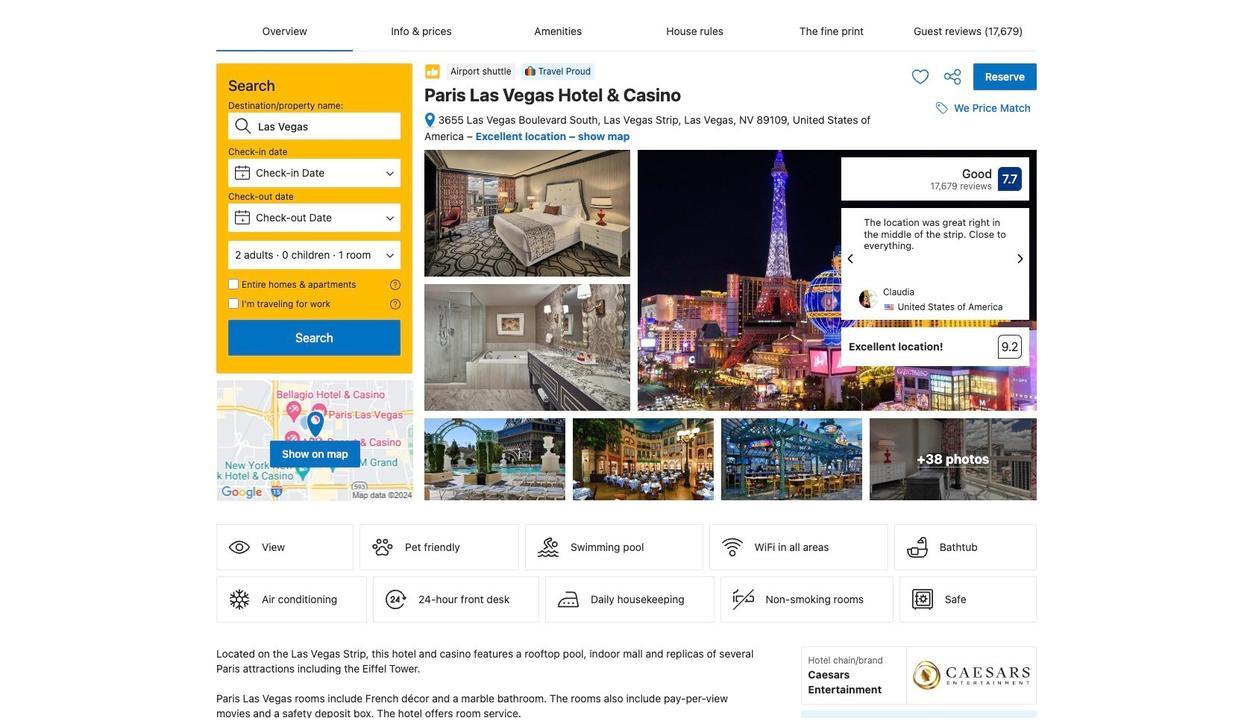 Task type: describe. For each thing, give the bounding box(es) containing it.
next image
[[1012, 250, 1030, 268]]

Where are you going? field
[[252, 113, 401, 140]]

scored 7.7 element
[[999, 167, 1023, 191]]

previous image
[[842, 250, 860, 268]]



Task type: vqa. For each thing, say whether or not it's contained in the screenshot.
List
no



Task type: locate. For each thing, give the bounding box(es) containing it.
caesars entertainment image
[[914, 654, 1031, 699]]

click to open map view image
[[425, 112, 436, 129]]

section
[[210, 52, 419, 502]]

rated good element
[[849, 165, 993, 183]]

scored 9.2 element
[[999, 335, 1023, 359]]

we'll show you stays where you can have the entire place to yourself image
[[390, 280, 401, 290], [390, 280, 401, 290]]

if you select this option, we'll show you popular business travel features like breakfast, wifi and free parking. image
[[390, 299, 401, 310], [390, 299, 401, 310]]



